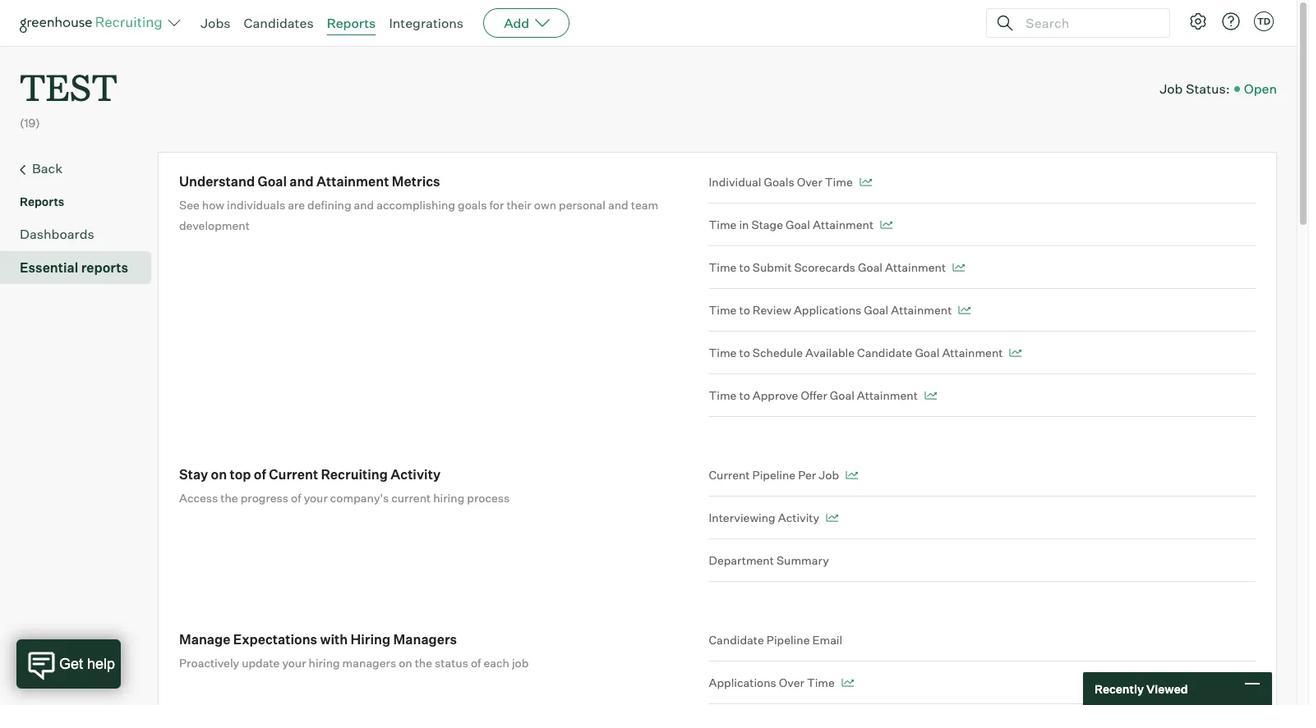 Task type: vqa. For each thing, say whether or not it's contained in the screenshot.
the right Reports
yes



Task type: locate. For each thing, give the bounding box(es) containing it.
0 horizontal spatial hiring
[[309, 657, 340, 671]]

time left in at right top
[[709, 218, 737, 232]]

0 horizontal spatial reports
[[20, 195, 64, 209]]

interviewing activity
[[709, 511, 819, 525]]

and right defining at left top
[[354, 198, 374, 212]]

of left each
[[471, 657, 481, 671]]

your inside manage expectations with hiring managers proactively update your hiring managers on the status of each job
[[282, 657, 306, 671]]

0 vertical spatial applications
[[794, 303, 862, 317]]

to for submit
[[739, 261, 750, 275]]

icon chart image for interviewing activity
[[826, 515, 838, 523]]

test
[[20, 62, 117, 111]]

activity
[[391, 467, 441, 483], [778, 511, 819, 525]]

to left review
[[739, 303, 750, 317]]

goal
[[258, 174, 287, 190], [786, 218, 810, 232], [858, 261, 883, 275], [864, 303, 889, 317], [915, 346, 940, 360], [830, 389, 855, 403]]

candidate pipeline email
[[709, 634, 843, 648]]

your down expectations
[[282, 657, 306, 671]]

0 vertical spatial the
[[221, 492, 238, 506]]

1 to from the top
[[739, 261, 750, 275]]

1 vertical spatial the
[[415, 657, 432, 671]]

personal
[[559, 198, 606, 212]]

0 vertical spatial over
[[797, 175, 823, 189]]

test link
[[20, 46, 117, 114]]

1 horizontal spatial the
[[415, 657, 432, 671]]

0 vertical spatial on
[[211, 467, 227, 483]]

over right goals
[[797, 175, 823, 189]]

essential
[[20, 260, 78, 276]]

0 vertical spatial candidate
[[857, 346, 913, 360]]

1 horizontal spatial candidate
[[857, 346, 913, 360]]

1 horizontal spatial applications
[[794, 303, 862, 317]]

job right per
[[819, 469, 839, 483]]

current pipeline per job
[[709, 469, 839, 483]]

2 to from the top
[[739, 303, 750, 317]]

candidates link
[[244, 15, 314, 31]]

integrations
[[389, 15, 464, 31]]

to left approve
[[739, 389, 750, 403]]

time to approve offer goal attainment
[[709, 389, 918, 403]]

to for schedule
[[739, 346, 750, 360]]

hiring inside stay on top of current recruiting activity access the progress of your company's current hiring process
[[433, 492, 465, 506]]

the down top
[[221, 492, 238, 506]]

0 horizontal spatial activity
[[391, 467, 441, 483]]

icon chart image for time to review applications goal attainment
[[959, 307, 971, 315]]

0 horizontal spatial current
[[269, 467, 318, 483]]

current inside stay on top of current recruiting activity access the progress of your company's current hiring process
[[269, 467, 318, 483]]

2 horizontal spatial of
[[471, 657, 481, 671]]

current
[[269, 467, 318, 483], [709, 469, 750, 483]]

1 vertical spatial on
[[399, 657, 412, 671]]

icon chart image for individual goals over time
[[859, 179, 872, 187]]

4 to from the top
[[739, 389, 750, 403]]

pipeline for stay on top of current recruiting activity
[[752, 469, 796, 483]]

time in stage goal attainment
[[709, 218, 874, 232]]

managers
[[393, 632, 457, 649]]

0 horizontal spatial job
[[819, 469, 839, 483]]

offer
[[801, 389, 827, 403]]

essential reports link
[[20, 258, 145, 278]]

candidate
[[857, 346, 913, 360], [709, 634, 764, 648]]

access
[[179, 492, 218, 506]]

0 vertical spatial your
[[304, 492, 328, 506]]

current up interviewing
[[709, 469, 750, 483]]

0 horizontal spatial candidate
[[709, 634, 764, 648]]

0 vertical spatial activity
[[391, 467, 441, 483]]

activity up summary
[[778, 511, 819, 525]]

1 vertical spatial activity
[[778, 511, 819, 525]]

stay on top of current recruiting activity access the progress of your company's current hiring process
[[179, 467, 510, 506]]

time for time to submit scorecards goal attainment
[[709, 261, 737, 275]]

proactively
[[179, 657, 239, 671]]

defining
[[307, 198, 351, 212]]

time to review applications goal attainment
[[709, 303, 952, 317]]

time left review
[[709, 303, 737, 317]]

applications down time to submit scorecards goal attainment
[[794, 303, 862, 317]]

goal inside understand goal and attainment metrics see how individuals are defining and accomplishing goals for their own personal and team development
[[258, 174, 287, 190]]

each
[[484, 657, 509, 671]]

hiring down the with
[[309, 657, 340, 671]]

open
[[1244, 80, 1277, 97]]

greenhouse recruiting image
[[20, 13, 168, 33]]

the inside stay on top of current recruiting activity access the progress of your company's current hiring process
[[221, 492, 238, 506]]

individual
[[709, 175, 761, 189]]

0 horizontal spatial the
[[221, 492, 238, 506]]

the down the "managers"
[[415, 657, 432, 671]]

icon chart image for time to approve offer goal attainment
[[925, 392, 937, 400]]

of
[[254, 467, 266, 483], [291, 492, 301, 506], [471, 657, 481, 671]]

job left "status:" at the right of page
[[1160, 80, 1183, 97]]

icon chart image for time to submit scorecards goal attainment
[[953, 264, 965, 272]]

the inside manage expectations with hiring managers proactively update your hiring managers on the status of each job
[[415, 657, 432, 671]]

your left the company's
[[304, 492, 328, 506]]

email
[[812, 634, 843, 648]]

individuals
[[227, 198, 285, 212]]

job
[[1160, 80, 1183, 97], [819, 469, 839, 483]]

summary
[[777, 554, 829, 568]]

1 vertical spatial job
[[819, 469, 839, 483]]

of right progress
[[291, 492, 301, 506]]

over
[[797, 175, 823, 189], [779, 677, 805, 691]]

2 vertical spatial of
[[471, 657, 481, 671]]

1 vertical spatial your
[[282, 657, 306, 671]]

to left schedule
[[739, 346, 750, 360]]

to
[[739, 261, 750, 275], [739, 303, 750, 317], [739, 346, 750, 360], [739, 389, 750, 403]]

pipeline left per
[[752, 469, 796, 483]]

candidate right available
[[857, 346, 913, 360]]

job status:
[[1160, 80, 1230, 97]]

department
[[709, 554, 774, 568]]

to left submit
[[739, 261, 750, 275]]

time
[[825, 175, 853, 189], [709, 218, 737, 232], [709, 261, 737, 275], [709, 303, 737, 317], [709, 346, 737, 360], [709, 389, 737, 403], [807, 677, 835, 691]]

time left schedule
[[709, 346, 737, 360]]

time left submit
[[709, 261, 737, 275]]

the
[[221, 492, 238, 506], [415, 657, 432, 671]]

1 vertical spatial reports
[[20, 195, 64, 209]]

0 vertical spatial pipeline
[[752, 469, 796, 483]]

pipeline left the email
[[767, 634, 810, 648]]

3 to from the top
[[739, 346, 750, 360]]

on down the "managers"
[[399, 657, 412, 671]]

to for review
[[739, 303, 750, 317]]

reports right candidates
[[327, 15, 376, 31]]

status
[[435, 657, 468, 671]]

1 vertical spatial candidate
[[709, 634, 764, 648]]

0 horizontal spatial of
[[254, 467, 266, 483]]

candidate up applications over time
[[709, 634, 764, 648]]

current up progress
[[269, 467, 318, 483]]

1 vertical spatial applications
[[709, 677, 777, 691]]

with
[[320, 632, 348, 649]]

1 horizontal spatial hiring
[[433, 492, 465, 506]]

applications
[[794, 303, 862, 317], [709, 677, 777, 691]]

current
[[391, 492, 431, 506]]

over down candidate pipeline email at the right of page
[[779, 677, 805, 691]]

td button
[[1251, 8, 1277, 35]]

time for time to approve offer goal attainment
[[709, 389, 737, 403]]

time to schedule available candidate goal attainment
[[709, 346, 1003, 360]]

1 horizontal spatial on
[[399, 657, 412, 671]]

1 horizontal spatial reports
[[327, 15, 376, 31]]

of right top
[[254, 467, 266, 483]]

scorecards
[[794, 261, 856, 275]]

and up are
[[290, 174, 314, 190]]

time to submit scorecards goal attainment
[[709, 261, 946, 275]]

candidate inside 'candidate pipeline email' link
[[709, 634, 764, 648]]

own
[[534, 198, 556, 212]]

1 horizontal spatial activity
[[778, 511, 819, 525]]

on left top
[[211, 467, 227, 483]]

recently
[[1095, 683, 1144, 697]]

reports
[[327, 15, 376, 31], [20, 195, 64, 209]]

1 vertical spatial hiring
[[309, 657, 340, 671]]

1 horizontal spatial job
[[1160, 80, 1183, 97]]

reports link
[[327, 15, 376, 31]]

update
[[242, 657, 280, 671]]

applications down candidate pipeline email at the right of page
[[709, 677, 777, 691]]

hiring right current
[[433, 492, 465, 506]]

1 horizontal spatial of
[[291, 492, 301, 506]]

0 horizontal spatial on
[[211, 467, 227, 483]]

integrations link
[[389, 15, 464, 31]]

time for time in stage goal attainment
[[709, 218, 737, 232]]

1 vertical spatial pipeline
[[767, 634, 810, 648]]

and left team in the top of the page
[[608, 198, 628, 212]]

time left approve
[[709, 389, 737, 403]]

icon chart image
[[859, 179, 872, 187], [880, 221, 893, 229], [953, 264, 965, 272], [959, 307, 971, 315], [1010, 349, 1022, 358], [925, 392, 937, 400], [846, 472, 858, 480], [826, 515, 838, 523], [841, 680, 854, 688]]

1 vertical spatial over
[[779, 677, 805, 691]]

(19)
[[20, 116, 40, 130]]

on inside stay on top of current recruiting activity access the progress of your company's current hiring process
[[211, 467, 227, 483]]

dashboards link
[[20, 225, 145, 244]]

activity up current
[[391, 467, 441, 483]]

0 vertical spatial hiring
[[433, 492, 465, 506]]

0 vertical spatial reports
[[327, 15, 376, 31]]

jobs
[[201, 15, 231, 31]]

hiring
[[351, 632, 391, 649]]

reports down back
[[20, 195, 64, 209]]



Task type: describe. For each thing, give the bounding box(es) containing it.
viewed
[[1146, 683, 1188, 697]]

test (19)
[[20, 62, 117, 130]]

stay
[[179, 467, 208, 483]]

understand goal and attainment metrics see how individuals are defining and accomplishing goals for their own personal and team development
[[179, 174, 658, 233]]

goals
[[764, 175, 795, 189]]

per
[[798, 469, 816, 483]]

team
[[631, 198, 658, 212]]

expectations
[[233, 632, 317, 649]]

dashboards
[[20, 226, 94, 243]]

metrics
[[392, 174, 440, 190]]

submit
[[753, 261, 792, 275]]

applications over time
[[709, 677, 835, 691]]

department summary link
[[709, 540, 1256, 583]]

configure image
[[1188, 12, 1208, 31]]

back
[[32, 160, 63, 177]]

your inside stay on top of current recruiting activity access the progress of your company's current hiring process
[[304, 492, 328, 506]]

icon chart image for applications over time
[[841, 680, 854, 688]]

0 horizontal spatial applications
[[709, 677, 777, 691]]

job
[[512, 657, 529, 671]]

goals
[[458, 198, 487, 212]]

available
[[806, 346, 855, 360]]

activity inside stay on top of current recruiting activity access the progress of your company's current hiring process
[[391, 467, 441, 483]]

icon chart image for time in stage goal attainment
[[880, 221, 893, 229]]

schedule
[[753, 346, 803, 360]]

of inside manage expectations with hiring managers proactively update your hiring managers on the status of each job
[[471, 657, 481, 671]]

hiring inside manage expectations with hiring managers proactively update your hiring managers on the status of each job
[[309, 657, 340, 671]]

add button
[[483, 8, 570, 38]]

0 vertical spatial job
[[1160, 80, 1183, 97]]

attainment inside understand goal and attainment metrics see how individuals are defining and accomplishing goals for their own personal and team development
[[316, 174, 389, 190]]

on inside manage expectations with hiring managers proactively update your hiring managers on the status of each job
[[399, 657, 412, 671]]

stage
[[752, 218, 783, 232]]

1 horizontal spatial current
[[709, 469, 750, 483]]

manage expectations with hiring managers proactively update your hiring managers on the status of each job
[[179, 632, 529, 671]]

managers
[[342, 657, 396, 671]]

department summary
[[709, 554, 829, 568]]

Search text field
[[1022, 11, 1155, 35]]

progress
[[241, 492, 289, 506]]

td
[[1257, 16, 1271, 27]]

recently viewed
[[1095, 683, 1188, 697]]

review
[[753, 303, 791, 317]]

top
[[230, 467, 251, 483]]

understand
[[179, 174, 255, 190]]

to for approve
[[739, 389, 750, 403]]

candidates
[[244, 15, 314, 31]]

add
[[504, 15, 529, 31]]

see
[[179, 198, 200, 212]]

individual goals over time
[[709, 175, 853, 189]]

development
[[179, 219, 250, 233]]

essential reports
[[20, 260, 128, 276]]

recruiting
[[321, 467, 388, 483]]

0 horizontal spatial and
[[290, 174, 314, 190]]

company's
[[330, 492, 389, 506]]

time for time to review applications goal attainment
[[709, 303, 737, 317]]

1 vertical spatial of
[[291, 492, 301, 506]]

1 horizontal spatial and
[[354, 198, 374, 212]]

time for time to schedule available candidate goal attainment
[[709, 346, 737, 360]]

td button
[[1254, 12, 1274, 31]]

2 horizontal spatial and
[[608, 198, 628, 212]]

time down the email
[[807, 677, 835, 691]]

approve
[[753, 389, 798, 403]]

icon chart image for current pipeline per job
[[846, 472, 858, 480]]

how
[[202, 198, 224, 212]]

for
[[489, 198, 504, 212]]

are
[[288, 198, 305, 212]]

status:
[[1186, 80, 1230, 97]]

icon chart image for time to schedule available candidate goal attainment
[[1010, 349, 1022, 358]]

manage
[[179, 632, 230, 649]]

pipeline for manage expectations with hiring managers
[[767, 634, 810, 648]]

candidate pipeline email link
[[709, 632, 1256, 663]]

their
[[507, 198, 532, 212]]

in
[[739, 218, 749, 232]]

jobs link
[[201, 15, 231, 31]]

time right goals
[[825, 175, 853, 189]]

interviewing
[[709, 511, 776, 525]]

accomplishing
[[377, 198, 455, 212]]

back link
[[20, 159, 145, 180]]

reports
[[81, 260, 128, 276]]

process
[[467, 492, 510, 506]]

0 vertical spatial of
[[254, 467, 266, 483]]



